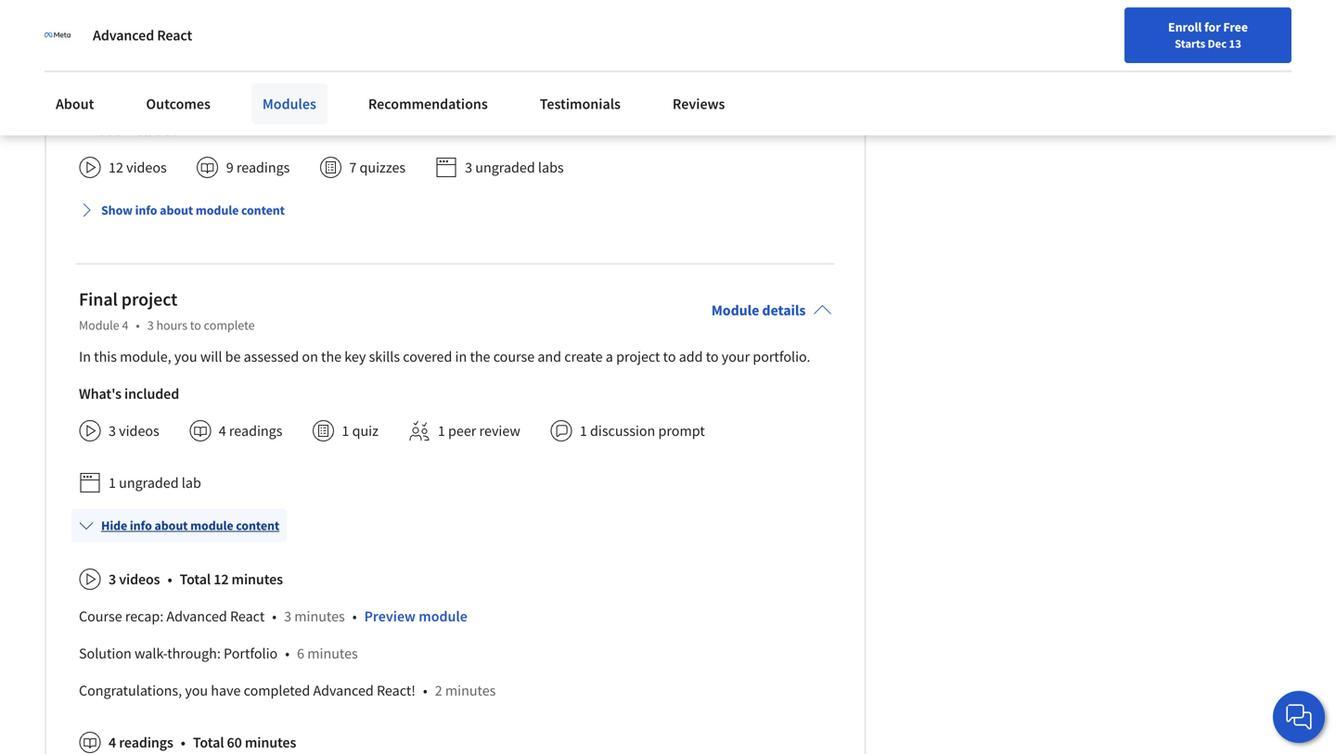 Task type: describe. For each thing, give the bounding box(es) containing it.
videos for jsx
[[126, 158, 167, 177]]

1 horizontal spatial advanced
[[167, 608, 227, 626]]

• total 12 minutes
[[167, 571, 283, 589]]

free
[[1224, 19, 1248, 35]]

understand jsx in depth and discover advanced patterns to encapsulate common behaviour via higher-order components and render props. then, learn how to test and debug your application.
[[79, 62, 752, 103]]

7 quizzes
[[349, 158, 406, 177]]

about link
[[45, 84, 105, 124]]

portfolio
[[224, 645, 278, 663]]

understand
[[79, 62, 152, 80]]

react!
[[377, 682, 416, 700]]

to right add
[[706, 348, 719, 366]]

• down hide info about module content dropdown button
[[167, 571, 172, 589]]

0 horizontal spatial 7
[[147, 31, 154, 48]]

depth
[[195, 62, 232, 80]]

• up portfolio
[[272, 608, 277, 626]]

1 for 1 quiz
[[342, 422, 349, 441]]

solution
[[79, 645, 132, 663]]

details
[[762, 301, 806, 320]]

advanced react
[[93, 26, 192, 45]]

readings inside "hide info about module content" region
[[119, 734, 173, 752]]

recap:
[[125, 608, 164, 626]]

labs
[[538, 158, 564, 177]]

1 ungraded lab
[[109, 474, 201, 493]]

then,
[[273, 84, 308, 103]]

0 vertical spatial 4 readings
[[219, 422, 283, 441]]

• up understand
[[136, 31, 140, 48]]

2
[[435, 682, 442, 700]]

module,
[[120, 348, 171, 366]]

via
[[653, 62, 671, 80]]

0 vertical spatial you
[[174, 348, 197, 366]]

3 up congratulations, you have completed advanced react! • 2 minutes
[[284, 608, 291, 626]]

recommendations link
[[357, 84, 499, 124]]

9 readings
[[226, 158, 290, 177]]

in inside understand jsx in depth and discover advanced patterns to encapsulate common behaviour via higher-order components and render props. then, learn how to test and debug your application.
[[180, 62, 192, 80]]

hide info about module content
[[101, 518, 280, 534]]

for
[[1205, 19, 1221, 35]]

1 horizontal spatial project
[[616, 348, 660, 366]]

have
[[211, 682, 241, 700]]

assessed
[[244, 348, 299, 366]]

1 vertical spatial 4
[[219, 422, 226, 441]]

3 down debug
[[465, 158, 472, 177]]

enroll
[[1168, 19, 1202, 35]]

1 quiz
[[342, 422, 379, 441]]

this
[[94, 348, 117, 366]]

1 for 1 peer review
[[438, 422, 445, 441]]

project inside final project module 4 • 3 hours to complete
[[121, 288, 178, 311]]

congratulations, you have completed advanced react! • 2 minutes
[[79, 682, 496, 700]]

in this module, you will be assessed on the key skills covered in the course and create a project to add to your portfolio.
[[79, 348, 811, 366]]

what's for 12 videos
[[79, 121, 121, 140]]

discover
[[262, 62, 314, 80]]

• left the 6
[[285, 645, 290, 663]]

about for show
[[160, 202, 193, 219]]

hours inside final project module 4 • 3 hours to complete
[[156, 317, 187, 334]]

prompt
[[658, 422, 705, 441]]

about for hide
[[154, 518, 188, 534]]

1 horizontal spatial in
[[455, 348, 467, 366]]

total for total 12 minutes
[[180, 571, 211, 589]]

complete inside final project module 4 • 3 hours to complete
[[204, 317, 255, 334]]

order
[[718, 62, 752, 80]]

reviews link
[[662, 84, 736, 124]]

recommendations
[[368, 95, 488, 113]]

testimonials link
[[529, 84, 632, 124]]

course
[[493, 348, 535, 366]]

9
[[226, 158, 234, 177]]

• left the preview
[[352, 608, 357, 626]]

6
[[297, 645, 304, 663]]

total for total 60 minutes
[[193, 734, 224, 752]]

3 videos inside "hide info about module content" region
[[109, 571, 160, 589]]

patterns
[[380, 62, 431, 80]]

1 for 1 discussion prompt
[[580, 422, 587, 441]]

12 videos
[[109, 158, 167, 177]]

1 the from the left
[[321, 348, 342, 366]]

react inside "hide info about module content" region
[[230, 608, 265, 626]]

to up debug
[[434, 62, 447, 80]]

completed
[[244, 682, 310, 700]]

• left 60
[[181, 734, 186, 752]]

final project module 4 • 3 hours to complete
[[79, 288, 255, 334]]

info about module content element
[[71, 502, 832, 755]]

key
[[345, 348, 366, 366]]

3 up understand
[[122, 31, 128, 48]]

walk-
[[135, 645, 167, 663]]

behaviour
[[587, 62, 650, 80]]

what's for 3 videos
[[79, 385, 121, 403]]

1 3 videos from the top
[[109, 422, 159, 441]]

minutes right 60
[[245, 734, 296, 752]]

and right test
[[418, 84, 441, 103]]

module for hide info about module content
[[190, 518, 233, 534]]

1 horizontal spatial 7
[[349, 158, 357, 177]]

module 3 • 7 hours to complete
[[79, 31, 255, 48]]

will
[[200, 348, 222, 366]]

hide
[[101, 518, 127, 534]]

videos inside "hide info about module content" region
[[119, 571, 160, 589]]

0 horizontal spatial react
[[157, 26, 192, 45]]

reviews
[[673, 95, 725, 113]]

info for show
[[135, 202, 157, 219]]

to left test
[[376, 84, 389, 103]]

1 peer review
[[438, 422, 521, 441]]

meta image
[[45, 22, 71, 48]]

test
[[392, 84, 415, 103]]

60
[[227, 734, 242, 752]]

enroll for free starts dec 13
[[1168, 19, 1248, 51]]

4 inside "hide info about module content" region
[[109, 734, 116, 752]]

quiz
[[352, 422, 379, 441]]

be
[[225, 348, 241, 366]]

components
[[79, 84, 157, 103]]

learn
[[311, 84, 343, 103]]

show info about module content button
[[71, 194, 292, 227]]

outcomes link
[[135, 84, 222, 124]]

to up depth
[[190, 31, 201, 48]]

skills
[[369, 348, 400, 366]]

1 for 1 ungraded lab
[[109, 474, 116, 493]]

discussion
[[590, 422, 656, 441]]

show info about module content
[[101, 202, 285, 219]]

preview
[[364, 608, 416, 626]]

covered
[[403, 348, 452, 366]]

info for hide
[[130, 518, 152, 534]]

content for hide info about module content
[[236, 518, 280, 534]]



Task type: vqa. For each thing, say whether or not it's contained in the screenshot.
have I
no



Task type: locate. For each thing, give the bounding box(es) containing it.
0 horizontal spatial in
[[180, 62, 192, 80]]

2 vertical spatial 4
[[109, 734, 116, 752]]

info right show
[[135, 202, 157, 219]]

included for 3 videos
[[124, 385, 179, 403]]

2 hours from the top
[[156, 317, 187, 334]]

complete
[[204, 31, 255, 48], [204, 317, 255, 334]]

0 horizontal spatial your
[[487, 84, 515, 103]]

a
[[606, 348, 613, 366]]

0 vertical spatial your
[[487, 84, 515, 103]]

1 vertical spatial content
[[236, 518, 280, 534]]

1 vertical spatial 3 videos
[[109, 571, 160, 589]]

1 left the discussion
[[580, 422, 587, 441]]

and up 'props.'
[[235, 62, 259, 80]]

0 vertical spatial about
[[160, 202, 193, 219]]

0 vertical spatial info
[[135, 202, 157, 219]]

info right hide
[[130, 518, 152, 534]]

congratulations,
[[79, 682, 182, 700]]

2 horizontal spatial advanced
[[313, 682, 374, 700]]

2 what's from the top
[[79, 385, 121, 403]]

4 inside final project module 4 • 3 hours to complete
[[122, 317, 128, 334]]

minutes right 2
[[445, 682, 496, 700]]

0 vertical spatial module
[[196, 202, 239, 219]]

readings for be
[[229, 422, 283, 441]]

about inside dropdown button
[[154, 518, 188, 534]]

minutes up course recap: advanced react • 3 minutes • preview module
[[232, 571, 283, 589]]

testimonials
[[540, 95, 621, 113]]

1 vertical spatial included
[[124, 385, 179, 403]]

total left 60
[[193, 734, 224, 752]]

project
[[121, 288, 178, 311], [616, 348, 660, 366]]

4 up the module, on the left of page
[[122, 317, 128, 334]]

course
[[79, 608, 122, 626]]

0 vertical spatial ungraded
[[475, 158, 535, 177]]

included down outcomes
[[124, 121, 179, 140]]

module inside region
[[419, 608, 468, 626]]

higher-
[[674, 62, 718, 80]]

3
[[122, 31, 128, 48], [465, 158, 472, 177], [147, 317, 154, 334], [109, 422, 116, 441], [109, 571, 116, 589], [284, 608, 291, 626]]

hide info about module content button
[[71, 509, 287, 543]]

info inside dropdown button
[[130, 518, 152, 534]]

0 horizontal spatial 12
[[109, 158, 123, 177]]

3 up the module, on the left of page
[[147, 317, 154, 334]]

starts
[[1175, 36, 1206, 51]]

your inside understand jsx in depth and discover advanced patterns to encapsulate common behaviour via higher-order components and render props. then, learn how to test and debug your application.
[[487, 84, 515, 103]]

12 up show
[[109, 158, 123, 177]]

render
[[186, 84, 228, 103]]

modules link
[[251, 84, 327, 124]]

readings down congratulations,
[[119, 734, 173, 752]]

1 vertical spatial what's included
[[79, 385, 179, 403]]

0 vertical spatial 7
[[147, 31, 154, 48]]

on
[[302, 348, 318, 366]]

react up portfolio
[[230, 608, 265, 626]]

and
[[235, 62, 259, 80], [160, 84, 184, 103], [418, 84, 441, 103], [538, 348, 562, 366]]

about
[[56, 95, 94, 113]]

1 what's included from the top
[[79, 121, 179, 140]]

content inside dropdown button
[[236, 518, 280, 534]]

the right "on"
[[321, 348, 342, 366]]

1 horizontal spatial 4 readings
[[219, 422, 283, 441]]

0 vertical spatial react
[[157, 26, 192, 45]]

to up will
[[190, 317, 201, 334]]

info inside "dropdown button"
[[135, 202, 157, 219]]

1 horizontal spatial ungraded
[[475, 158, 535, 177]]

final
[[79, 288, 118, 311]]

2 vertical spatial module
[[419, 608, 468, 626]]

hours up the module, on the left of page
[[156, 317, 187, 334]]

1 vertical spatial videos
[[119, 422, 159, 441]]

total down hide info about module content
[[180, 571, 211, 589]]

what's included for 3
[[79, 385, 179, 403]]

module up understand
[[79, 31, 119, 48]]

0 vertical spatial included
[[124, 121, 179, 140]]

outcomes
[[146, 95, 211, 113]]

0 vertical spatial 4
[[122, 317, 128, 334]]

encapsulate
[[450, 62, 525, 80]]

4 readings inside "hide info about module content" region
[[109, 734, 173, 752]]

you left will
[[174, 348, 197, 366]]

your
[[487, 84, 515, 103], [722, 348, 750, 366]]

2 complete from the top
[[204, 317, 255, 334]]

• inside final project module 4 • 3 hours to complete
[[136, 317, 140, 334]]

1 vertical spatial in
[[455, 348, 467, 366]]

3 inside final project module 4 • 3 hours to complete
[[147, 317, 154, 334]]

13
[[1229, 36, 1242, 51]]

about down the 1 ungraded lab
[[154, 518, 188, 534]]

module right the preview
[[419, 608, 468, 626]]

included down the module, on the left of page
[[124, 385, 179, 403]]

0 vertical spatial what's included
[[79, 121, 179, 140]]

• up the module, on the left of page
[[136, 317, 140, 334]]

advanced left react!
[[313, 682, 374, 700]]

readings
[[237, 158, 290, 177], [229, 422, 283, 441], [119, 734, 173, 752]]

the left the course
[[470, 348, 490, 366]]

• total 60 minutes
[[181, 734, 296, 752]]

1 vertical spatial project
[[616, 348, 660, 366]]

1 vertical spatial complete
[[204, 317, 255, 334]]

your down encapsulate
[[487, 84, 515, 103]]

about inside "dropdown button"
[[160, 202, 193, 219]]

1 vertical spatial you
[[185, 682, 208, 700]]

common
[[528, 62, 584, 80]]

ungraded for 3
[[475, 158, 535, 177]]

7 up understand
[[147, 31, 154, 48]]

module for module details
[[712, 301, 759, 320]]

videos up the 1 ungraded lab
[[119, 422, 159, 441]]

included for 12 videos
[[124, 121, 179, 140]]

3 up course
[[109, 571, 116, 589]]

modules
[[263, 95, 316, 113]]

module left details
[[712, 301, 759, 320]]

dec
[[1208, 36, 1227, 51]]

your right add
[[722, 348, 750, 366]]

module for show info about module content
[[196, 202, 239, 219]]

module
[[196, 202, 239, 219], [190, 518, 233, 534], [419, 608, 468, 626]]

advanced up through: at the left of page
[[167, 608, 227, 626]]

videos up show
[[126, 158, 167, 177]]

ungraded
[[475, 158, 535, 177], [119, 474, 179, 493]]

jsx
[[155, 62, 177, 80]]

1 vertical spatial 7
[[349, 158, 357, 177]]

1 included from the top
[[124, 121, 179, 140]]

module down "9"
[[196, 202, 239, 219]]

1 horizontal spatial react
[[230, 608, 265, 626]]

1 discussion prompt
[[580, 422, 705, 441]]

chat with us image
[[1284, 703, 1314, 732]]

3 videos up the 1 ungraded lab
[[109, 422, 159, 441]]

through:
[[167, 645, 221, 663]]

complete up depth
[[204, 31, 255, 48]]

1 left the peer
[[438, 422, 445, 441]]

course recap: advanced react • 3 minutes • preview module
[[79, 608, 468, 626]]

create
[[564, 348, 603, 366]]

1 vertical spatial 4 readings
[[109, 734, 173, 752]]

minutes up the 6
[[294, 608, 345, 626]]

1 horizontal spatial 4
[[122, 317, 128, 334]]

included
[[124, 121, 179, 140], [124, 385, 179, 403]]

react up jsx
[[157, 26, 192, 45]]

props.
[[231, 84, 270, 103]]

0 horizontal spatial ungraded
[[119, 474, 179, 493]]

3 videos up recap: in the left bottom of the page
[[109, 571, 160, 589]]

7 left the quizzes
[[349, 158, 357, 177]]

1 hours from the top
[[156, 31, 187, 48]]

0 vertical spatial advanced
[[93, 26, 154, 45]]

12
[[109, 158, 123, 177], [214, 571, 229, 589]]

1 vertical spatial module
[[190, 518, 233, 534]]

advanced up understand
[[93, 26, 154, 45]]

hours
[[156, 31, 187, 48], [156, 317, 187, 334]]

1 horizontal spatial your
[[722, 348, 750, 366]]

and left create
[[538, 348, 562, 366]]

lab
[[182, 474, 201, 493]]

1 vertical spatial ungraded
[[119, 474, 179, 493]]

12 down hide info about module content
[[214, 571, 229, 589]]

4 down congratulations,
[[109, 734, 116, 752]]

content down 9 readings
[[241, 202, 285, 219]]

readings down assessed
[[229, 422, 283, 441]]

0 horizontal spatial the
[[321, 348, 342, 366]]

in
[[79, 348, 91, 366]]

content for show info about module content
[[241, 202, 285, 219]]

0 horizontal spatial 4
[[109, 734, 116, 752]]

module down "lab"
[[190, 518, 233, 534]]

in right covered
[[455, 348, 467, 366]]

1 what's from the top
[[79, 121, 121, 140]]

what's down this
[[79, 385, 121, 403]]

0 horizontal spatial 4 readings
[[109, 734, 173, 752]]

2 vertical spatial videos
[[119, 571, 160, 589]]

1 up hide
[[109, 474, 116, 493]]

show notifications image
[[1121, 23, 1143, 45]]

module
[[79, 31, 119, 48], [712, 301, 759, 320], [79, 317, 119, 334]]

videos for this
[[119, 422, 159, 441]]

peer
[[448, 422, 476, 441]]

1 complete from the top
[[204, 31, 255, 48]]

3 up the 1 ungraded lab
[[109, 422, 116, 441]]

show
[[101, 202, 133, 219]]

ungraded left labs
[[475, 158, 535, 177]]

4 down the be
[[219, 422, 226, 441]]

minutes
[[232, 571, 283, 589], [294, 608, 345, 626], [307, 645, 358, 663], [445, 682, 496, 700], [245, 734, 296, 752]]

2 the from the left
[[470, 348, 490, 366]]

ungraded for 1
[[119, 474, 179, 493]]

0 vertical spatial in
[[180, 62, 192, 80]]

3 videos
[[109, 422, 159, 441], [109, 571, 160, 589]]

0 horizontal spatial project
[[121, 288, 178, 311]]

0 vertical spatial 12
[[109, 158, 123, 177]]

module details
[[712, 301, 806, 320]]

4 readings down congratulations,
[[109, 734, 173, 752]]

2 vertical spatial advanced
[[313, 682, 374, 700]]

0 vertical spatial hours
[[156, 31, 187, 48]]

1 vertical spatial info
[[130, 518, 152, 534]]

what's included down the module, on the left of page
[[79, 385, 179, 403]]

0 vertical spatial project
[[121, 288, 178, 311]]

1 vertical spatial readings
[[229, 422, 283, 441]]

module inside "dropdown button"
[[196, 202, 239, 219]]

2 3 videos from the top
[[109, 571, 160, 589]]

project right final
[[121, 288, 178, 311]]

preview module link
[[364, 608, 468, 626]]

0 vertical spatial total
[[180, 571, 211, 589]]

0 vertical spatial readings
[[237, 158, 290, 177]]

1 horizontal spatial the
[[470, 348, 490, 366]]

readings right "9"
[[237, 158, 290, 177]]

content inside "dropdown button"
[[241, 202, 285, 219]]

hide info about module content region
[[79, 554, 832, 755]]

1 vertical spatial react
[[230, 608, 265, 626]]

module inside final project module 4 • 3 hours to complete
[[79, 317, 119, 334]]

0 vertical spatial complete
[[204, 31, 255, 48]]

project right the a
[[616, 348, 660, 366]]

1 vertical spatial hours
[[156, 317, 187, 334]]

you inside "hide info about module content" region
[[185, 682, 208, 700]]

0 vertical spatial what's
[[79, 121, 121, 140]]

12 inside "hide info about module content" region
[[214, 571, 229, 589]]

to left add
[[663, 348, 676, 366]]

about down 12 videos
[[160, 202, 193, 219]]

4 readings down the be
[[219, 422, 283, 441]]

ungraded left "lab"
[[119, 474, 179, 493]]

what's included
[[79, 121, 179, 140], [79, 385, 179, 403]]

portfolio.
[[753, 348, 811, 366]]

quizzes
[[360, 158, 406, 177]]

2 what's included from the top
[[79, 385, 179, 403]]

you left have
[[185, 682, 208, 700]]

1 vertical spatial total
[[193, 734, 224, 752]]

module inside dropdown button
[[190, 518, 233, 534]]

videos up recap: in the left bottom of the page
[[119, 571, 160, 589]]

module down final
[[79, 317, 119, 334]]

what's down the about
[[79, 121, 121, 140]]

application.
[[518, 84, 592, 103]]

minutes right the 6
[[307, 645, 358, 663]]

content
[[241, 202, 285, 219], [236, 518, 280, 534]]

in right jsx
[[180, 62, 192, 80]]

hours up jsx
[[156, 31, 187, 48]]

0 vertical spatial 3 videos
[[109, 422, 159, 441]]

coursera image
[[22, 15, 140, 45]]

advanced
[[93, 26, 154, 45], [167, 608, 227, 626], [313, 682, 374, 700]]

to inside final project module 4 • 3 hours to complete
[[190, 317, 201, 334]]

what's included up 12 videos
[[79, 121, 179, 140]]

review
[[479, 422, 521, 441]]

• left 2
[[423, 682, 428, 700]]

debug
[[444, 84, 484, 103]]

1 vertical spatial what's
[[79, 385, 121, 403]]

add
[[679, 348, 703, 366]]

2 horizontal spatial 4
[[219, 422, 226, 441]]

7
[[147, 31, 154, 48], [349, 158, 357, 177]]

content up • total 12 minutes
[[236, 518, 280, 534]]

1 left "quiz"
[[342, 422, 349, 441]]

2 included from the top
[[124, 385, 179, 403]]

total
[[180, 571, 211, 589], [193, 734, 224, 752]]

4 readings
[[219, 422, 283, 441], [109, 734, 173, 752]]

how
[[346, 84, 373, 103]]

1 vertical spatial your
[[722, 348, 750, 366]]

1 vertical spatial advanced
[[167, 608, 227, 626]]

complete up the be
[[204, 317, 255, 334]]

0 vertical spatial videos
[[126, 158, 167, 177]]

menu item
[[982, 19, 1101, 79]]

1 vertical spatial 12
[[214, 571, 229, 589]]

0 vertical spatial content
[[241, 202, 285, 219]]

1 horizontal spatial 12
[[214, 571, 229, 589]]

module for module 3 • 7 hours to complete
[[79, 31, 119, 48]]

and down jsx
[[160, 84, 184, 103]]

readings for discover
[[237, 158, 290, 177]]

in
[[180, 62, 192, 80], [455, 348, 467, 366]]

what's included for 12
[[79, 121, 179, 140]]

1 vertical spatial about
[[154, 518, 188, 534]]

0 horizontal spatial advanced
[[93, 26, 154, 45]]

2 vertical spatial readings
[[119, 734, 173, 752]]

solution walk-through: portfolio • 6 minutes
[[79, 645, 358, 663]]



